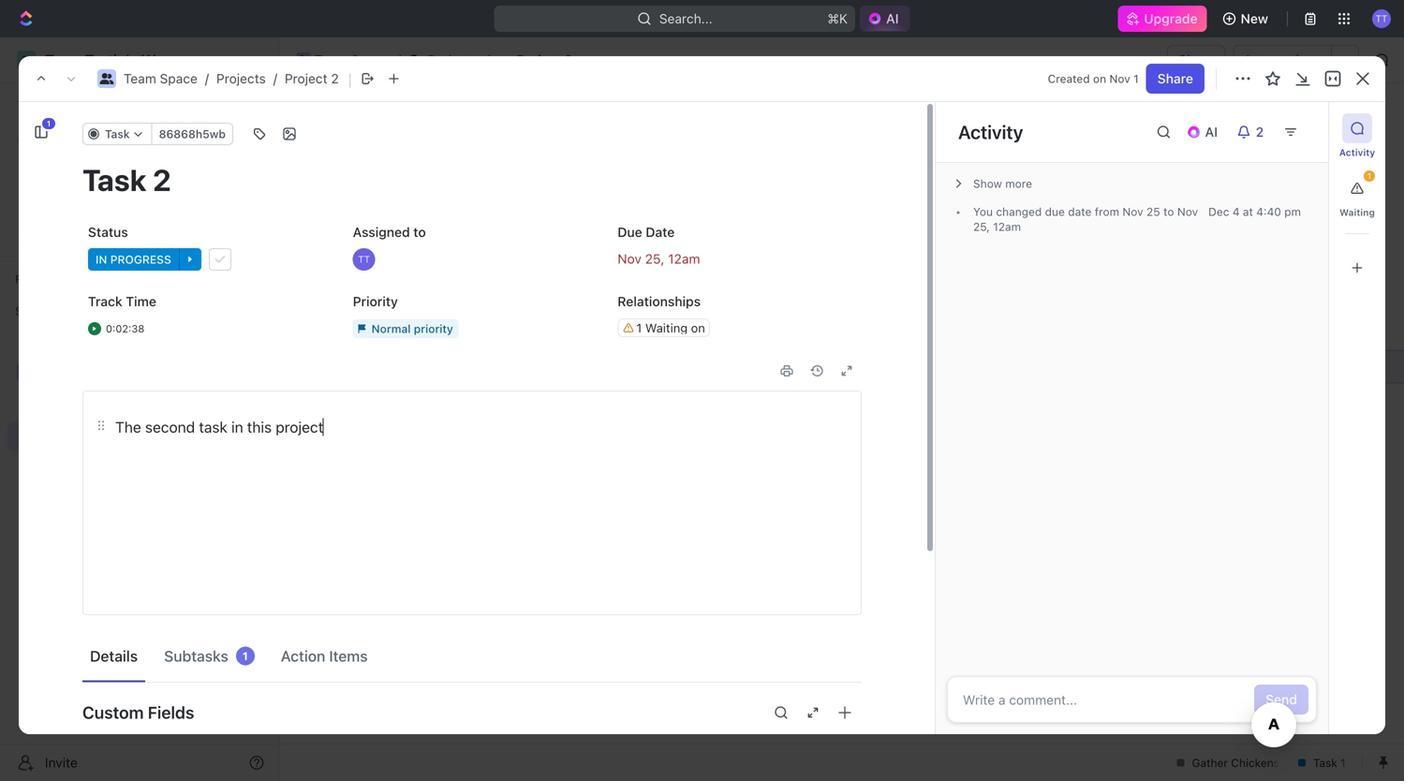 Task type: locate. For each thing, give the bounding box(es) containing it.
am down "changed"
[[1005, 220, 1021, 233]]

project 2 link
[[493, 49, 577, 71], [285, 71, 339, 86]]

space up | at the left
[[351, 52, 389, 67]]

25 down you
[[974, 220, 987, 233]]

progress
[[110, 253, 171, 266], [364, 266, 425, 279]]

0 horizontal spatial team
[[124, 71, 156, 86]]

favorites button
[[7, 268, 83, 290]]

1 vertical spatial 2
[[331, 71, 339, 86]]

1 horizontal spatial activity
[[1340, 147, 1376, 158]]

task down 'home' link
[[105, 127, 130, 141]]

1 button
[[26, 117, 56, 147], [1343, 171, 1375, 203], [419, 325, 445, 343]]

team for team space
[[315, 52, 347, 67]]

0 horizontal spatial tt
[[358, 254, 370, 265]]

1 vertical spatial 1 button
[[1343, 171, 1375, 203]]

2
[[564, 52, 572, 67], [331, 71, 339, 86], [1256, 124, 1264, 140]]

1 horizontal spatial waiting
[[1340, 207, 1375, 218]]

25 down due date
[[645, 251, 661, 267]]

due
[[618, 224, 642, 240]]

2 horizontal spatial projects
[[428, 52, 478, 67]]

nov left "dec" at top
[[1178, 205, 1198, 218]]

user group image inside projects tree
[[19, 367, 33, 379]]

1 horizontal spatial team
[[315, 52, 347, 67]]

normal priority
[[372, 322, 453, 335]]

1 vertical spatial project
[[285, 71, 328, 86]]

user group image for the right team space link
[[298, 55, 309, 65]]

nov 25
[[974, 205, 1198, 233]]

1 vertical spatial activity
[[1340, 147, 1376, 158]]

0 vertical spatial add
[[1269, 120, 1294, 136]]

team space link
[[291, 49, 393, 71], [124, 71, 198, 86]]

0 vertical spatial project
[[517, 52, 561, 67]]

ai right '⌘k'
[[886, 11, 899, 26]]

1 horizontal spatial projects
[[216, 71, 266, 86]]

0 vertical spatial ai button
[[860, 6, 910, 32]]

1 vertical spatial ai
[[1205, 124, 1218, 140]]

projects link up 86868h5wb
[[216, 71, 266, 86]]

0 vertical spatial to
[[1164, 205, 1174, 218]]

projects
[[428, 52, 478, 67], [216, 71, 266, 86], [56, 397, 106, 412]]

0 vertical spatial team
[[315, 52, 347, 67]]

items
[[329, 647, 368, 665]]

0 horizontal spatial waiting
[[645, 321, 688, 335]]

0 horizontal spatial add
[[378, 392, 402, 407]]

changed
[[996, 205, 1042, 218]]

1 vertical spatial to
[[414, 224, 426, 240]]

add down task 1
[[378, 392, 402, 407]]

2 button
[[1229, 117, 1276, 147]]

to inside task sidebar content section
[[1164, 205, 1174, 218]]

inbox
[[45, 130, 78, 145]]

tt button
[[1367, 4, 1397, 34], [347, 243, 597, 276]]

12 inside task sidebar content section
[[993, 220, 1005, 233]]

tt
[[1376, 13, 1388, 24], [358, 254, 370, 265]]

task
[[1297, 120, 1326, 136], [105, 127, 130, 141], [378, 326, 406, 342], [405, 392, 433, 407]]

user group image left team space
[[298, 55, 309, 65]]

progress up priority at the left
[[364, 266, 425, 279]]

upgrade
[[1144, 11, 1198, 26]]

send button
[[1255, 685, 1309, 715]]

track
[[88, 294, 122, 309]]

2 horizontal spatial 1 button
[[1343, 171, 1375, 203]]

nov right from
[[1123, 205, 1144, 218]]

⌘k
[[828, 11, 848, 26]]

projects inside team space / projects / project 2 |
[[216, 71, 266, 86]]

0 horizontal spatial 2
[[331, 71, 339, 86]]

1 vertical spatial space
[[160, 71, 198, 86]]

am up relationships
[[682, 251, 700, 267]]

to down the show more dropdown button
[[1164, 205, 1174, 218]]

0 horizontal spatial user group image
[[19, 367, 33, 379]]

1 vertical spatial add task
[[378, 392, 433, 407]]

2 vertical spatial projects
[[56, 397, 106, 412]]

on down relationships
[[691, 321, 705, 335]]

in left this
[[231, 418, 243, 436]]

dec 4 at 4:40 pm
[[1209, 205, 1301, 218]]

1 horizontal spatial ,
[[987, 220, 990, 233]]

, inside task sidebar content section
[[987, 220, 990, 233]]

waiting
[[1340, 207, 1375, 218], [645, 321, 688, 335]]

0 vertical spatial tt
[[1376, 13, 1388, 24]]

1 vertical spatial share
[[1158, 71, 1194, 86]]

task 1
[[378, 326, 416, 342]]

12 down "changed"
[[993, 220, 1005, 233]]

add task down task 1
[[378, 392, 433, 407]]

assigned to
[[353, 224, 426, 240]]

in down status
[[96, 253, 107, 266]]

1 horizontal spatial on
[[1093, 72, 1107, 85]]

status
[[88, 224, 128, 240]]

show more button
[[947, 171, 1317, 197]]

0 vertical spatial waiting
[[1340, 207, 1375, 218]]

ai button
[[1179, 117, 1229, 147]]

0 vertical spatial 1 button
[[26, 117, 56, 147]]

0 horizontal spatial ai button
[[860, 6, 910, 32]]

ai button
[[860, 6, 910, 32], [1179, 117, 1229, 147]]

0 horizontal spatial activity
[[959, 121, 1024, 143]]

1 horizontal spatial to
[[1164, 205, 1174, 218]]

1 horizontal spatial am
[[1005, 220, 1021, 233]]

12 down date
[[668, 251, 682, 267]]

1 horizontal spatial add
[[1269, 120, 1294, 136]]

1 vertical spatial ai button
[[1179, 117, 1229, 147]]

1 horizontal spatial tt button
[[1367, 4, 1397, 34]]

0 vertical spatial tt button
[[1367, 4, 1397, 34]]

send
[[1266, 692, 1298, 707]]

1 vertical spatial add task button
[[369, 388, 440, 411]]

0 horizontal spatial tt button
[[347, 243, 597, 276]]

2 vertical spatial 25
[[645, 251, 661, 267]]

share button
[[1168, 45, 1226, 75], [1147, 64, 1205, 94]]

2 horizontal spatial 2
[[1256, 124, 1264, 140]]

to
[[1164, 205, 1174, 218], [414, 224, 426, 240]]

am inside task sidebar content section
[[1005, 220, 1021, 233]]

nov
[[1110, 72, 1131, 85], [1123, 205, 1144, 218], [1178, 205, 1198, 218], [618, 251, 642, 267]]

team inside team space / projects / project 2 |
[[124, 71, 156, 86]]

1 horizontal spatial ai button
[[1179, 117, 1229, 147]]

task inside dropdown button
[[105, 127, 130, 141]]

12
[[993, 220, 1005, 233], [668, 251, 682, 267]]

0 horizontal spatial projects
[[56, 397, 106, 412]]

1 vertical spatial tt button
[[347, 243, 597, 276]]

0 vertical spatial user group image
[[298, 55, 309, 65]]

task sidebar navigation tab list
[[1337, 113, 1378, 283]]

project
[[276, 418, 323, 436]]

0 vertical spatial ,
[[987, 220, 990, 233]]

0 horizontal spatial project
[[285, 71, 328, 86]]

ai left "2" dropdown button
[[1205, 124, 1218, 140]]

,
[[987, 220, 990, 233], [661, 251, 665, 267]]

0 horizontal spatial ,
[[661, 251, 665, 267]]

0 horizontal spatial to
[[414, 224, 426, 240]]

add task
[[1269, 120, 1326, 136], [378, 392, 433, 407]]

projects link inside tree
[[56, 390, 219, 420]]

projects link down 0:02:38
[[56, 390, 219, 420]]

0 horizontal spatial 25
[[645, 251, 661, 267]]

1 horizontal spatial user group image
[[298, 55, 309, 65]]

25 down the show more dropdown button
[[1147, 205, 1161, 218]]

add task button down task 1
[[369, 388, 440, 411]]

in progress down status
[[96, 253, 171, 266]]

user group image down spaces
[[19, 367, 33, 379]]

user group image
[[298, 55, 309, 65], [19, 367, 33, 379]]

1 horizontal spatial in progress
[[349, 266, 425, 279]]

1 vertical spatial 25
[[974, 220, 987, 233]]

the
[[115, 418, 141, 436]]

sidebar navigation
[[0, 37, 280, 781]]

projects link
[[405, 49, 482, 71], [216, 71, 266, 86], [56, 390, 219, 420]]

progress inside dropdown button
[[110, 253, 171, 266]]

on right created
[[1093, 72, 1107, 85]]

to right assigned
[[414, 224, 426, 240]]

user group image
[[100, 73, 114, 84]]

ai button up "dec" at top
[[1179, 117, 1229, 147]]

0 horizontal spatial 12
[[668, 251, 682, 267]]

at
[[1243, 205, 1254, 218]]

1
[[1134, 72, 1139, 85], [47, 119, 51, 128], [1368, 172, 1372, 180], [637, 321, 642, 335], [410, 326, 416, 342], [437, 327, 443, 341], [242, 650, 248, 663]]

2 horizontal spatial 25
[[1147, 205, 1161, 218]]

1 vertical spatial user group image
[[19, 367, 33, 379]]

share
[[1179, 52, 1215, 67], [1158, 71, 1194, 86]]

waiting down relationships
[[645, 321, 688, 335]]

space
[[351, 52, 389, 67], [160, 71, 198, 86]]

in up priority at the left
[[349, 266, 361, 279]]

task button
[[82, 123, 152, 145]]

1 vertical spatial team
[[124, 71, 156, 86]]

user group image inside team space link
[[298, 55, 309, 65]]

/
[[397, 52, 401, 67], [486, 52, 490, 67], [205, 71, 209, 86], [273, 71, 277, 86]]

dec
[[1209, 205, 1230, 218]]

show more
[[974, 177, 1033, 190]]

, down date
[[661, 251, 665, 267]]

pm
[[1285, 205, 1301, 218]]

hide
[[972, 221, 998, 234]]

in progress up priority at the left
[[349, 266, 425, 279]]

1 vertical spatial add
[[378, 392, 402, 407]]

0 vertical spatial activity
[[959, 121, 1024, 143]]

1 horizontal spatial 12
[[993, 220, 1005, 233]]

4
[[1233, 205, 1240, 218]]

activity
[[959, 121, 1024, 143], [1340, 147, 1376, 158]]

task down priority at the left
[[378, 326, 406, 342]]

0 vertical spatial am
[[1005, 220, 1021, 233]]

2 inside dropdown button
[[1256, 124, 1264, 140]]

0 vertical spatial space
[[351, 52, 389, 67]]

am
[[1005, 220, 1021, 233], [682, 251, 700, 267]]

nov 25 , 12 am
[[618, 251, 700, 267]]

on
[[1093, 72, 1107, 85], [691, 321, 705, 335]]

space inside team space / projects / project 2 |
[[160, 71, 198, 86]]

0 horizontal spatial in progress
[[96, 253, 171, 266]]

search...
[[659, 11, 713, 26]]

0 horizontal spatial ai
[[886, 11, 899, 26]]

add task down automations button
[[1269, 120, 1326, 136]]

add
[[1269, 120, 1294, 136], [378, 392, 402, 407]]

, down you
[[987, 220, 990, 233]]

0 vertical spatial add task button
[[1258, 113, 1337, 143]]

2 vertical spatial 2
[[1256, 124, 1264, 140]]

second
[[145, 418, 195, 436]]

1 horizontal spatial project 2 link
[[493, 49, 577, 71]]

space inside team space link
[[351, 52, 389, 67]]

1 horizontal spatial 25
[[974, 220, 987, 233]]

add down automations button
[[1269, 120, 1294, 136]]

relationships
[[618, 294, 701, 309]]

1 horizontal spatial add task
[[1269, 120, 1326, 136]]

space up 'home' link
[[160, 71, 198, 86]]

0 horizontal spatial progress
[[110, 253, 171, 266]]

1 inside task sidebar navigation tab list
[[1368, 172, 1372, 180]]

1 horizontal spatial space
[[351, 52, 389, 67]]

0 horizontal spatial space
[[160, 71, 198, 86]]

add task button down automations button
[[1258, 113, 1337, 143]]

/ right team space
[[397, 52, 401, 67]]

more
[[1006, 177, 1033, 190]]

1 button inside task sidebar navigation tab list
[[1343, 171, 1375, 203]]

0 horizontal spatial add task
[[378, 392, 433, 407]]

0 horizontal spatial 1 button
[[26, 117, 56, 147]]

1 horizontal spatial 1 button
[[419, 325, 445, 343]]

add for leftmost the add task button
[[378, 392, 402, 407]]

progress up time
[[110, 253, 171, 266]]

project
[[517, 52, 561, 67], [285, 71, 328, 86]]

this
[[247, 418, 272, 436]]

0 vertical spatial 12
[[993, 220, 1005, 233]]

add task button
[[1258, 113, 1337, 143], [369, 388, 440, 411]]

waiting right pm
[[1340, 207, 1375, 218]]

25 inside nov 25
[[974, 220, 987, 233]]

1 horizontal spatial in
[[231, 418, 243, 436]]

1 horizontal spatial add task button
[[1258, 113, 1337, 143]]

0 horizontal spatial on
[[691, 321, 705, 335]]

in
[[96, 253, 107, 266], [349, 266, 361, 279], [231, 418, 243, 436]]

ai button right '⌘k'
[[860, 6, 910, 32]]

1 vertical spatial am
[[682, 251, 700, 267]]

0 horizontal spatial in
[[96, 253, 107, 266]]

25
[[1147, 205, 1161, 218], [974, 220, 987, 233], [645, 251, 661, 267]]

1 horizontal spatial project
[[517, 52, 561, 67]]



Task type: describe. For each thing, give the bounding box(es) containing it.
0 vertical spatial projects
[[428, 52, 478, 67]]

in progress inside dropdown button
[[96, 253, 171, 266]]

nov right created
[[1110, 72, 1131, 85]]

0 vertical spatial 25
[[1147, 205, 1161, 218]]

1 horizontal spatial tt
[[1376, 13, 1388, 24]]

ai button inside task sidebar content section
[[1179, 117, 1229, 147]]

favorites
[[15, 273, 64, 286]]

activity inside task sidebar content section
[[959, 121, 1024, 143]]

86868h5wb button
[[151, 123, 233, 145]]

/ left project 2
[[486, 52, 490, 67]]

new button
[[1215, 4, 1280, 34]]

task down task 1
[[405, 392, 433, 407]]

custom fields
[[82, 703, 194, 723]]

team space
[[315, 52, 389, 67]]

automations
[[1244, 52, 1322, 67]]

fields
[[148, 703, 194, 723]]

add for right the add task button
[[1269, 120, 1294, 136]]

hide button
[[965, 216, 1005, 238]]

team space / projects / project 2 |
[[124, 69, 352, 88]]

Edit task name text field
[[82, 162, 862, 198]]

created on nov 1
[[1048, 72, 1139, 85]]

custom fields button
[[82, 691, 862, 736]]

invite
[[45, 755, 78, 771]]

0:02:38 button
[[82, 312, 332, 346]]

nov inside nov 25
[[1178, 205, 1198, 218]]

from
[[1095, 205, 1120, 218]]

task sidebar content section
[[931, 102, 1329, 735]]

activity inside task sidebar navigation tab list
[[1340, 147, 1376, 158]]

0 horizontal spatial team space link
[[124, 71, 198, 86]]

the second task in this project
[[115, 418, 323, 436]]

1 vertical spatial 12
[[668, 251, 682, 267]]

1 horizontal spatial progress
[[364, 266, 425, 279]]

you
[[974, 205, 993, 218]]

25 for nov 25
[[974, 220, 987, 233]]

0 horizontal spatial add task button
[[369, 388, 440, 411]]

0 vertical spatial ai
[[886, 11, 899, 26]]

nov down due
[[618, 251, 642, 267]]

1 vertical spatial ,
[[661, 251, 665, 267]]

subtasks
[[164, 647, 228, 665]]

show
[[974, 177, 1002, 190]]

projects inside projects tree
[[56, 397, 106, 412]]

dashboards
[[45, 193, 118, 209]]

priority
[[414, 322, 453, 335]]

user group image for projects tree at the left of the page
[[19, 367, 33, 379]]

details
[[90, 647, 138, 665]]

dashboards link
[[7, 186, 272, 216]]

new
[[1241, 11, 1269, 26]]

task
[[199, 418, 227, 436]]

changed due date from nov 25 to
[[993, 205, 1178, 218]]

date
[[1068, 205, 1092, 218]]

inbox link
[[7, 123, 272, 153]]

0 horizontal spatial project 2 link
[[285, 71, 339, 86]]

created
[[1048, 72, 1090, 85]]

4:40
[[1257, 205, 1282, 218]]

1 horizontal spatial team space link
[[291, 49, 393, 71]]

assigned
[[353, 224, 410, 240]]

2 horizontal spatial in
[[349, 266, 361, 279]]

0 vertical spatial 2
[[564, 52, 572, 67]]

0 horizontal spatial am
[[682, 251, 700, 267]]

|
[[348, 69, 352, 88]]

due
[[1045, 205, 1065, 218]]

space for team space / projects / project 2 |
[[160, 71, 198, 86]]

normal priority button
[[347, 312, 597, 346]]

home
[[45, 98, 81, 113]]

25 for nov 25 , 12 am
[[645, 251, 661, 267]]

upgrade link
[[1118, 6, 1207, 32]]

1 vertical spatial tt
[[358, 254, 370, 265]]

/ up 86868h5wb
[[205, 71, 209, 86]]

Search tasks... text field
[[1171, 213, 1359, 241]]

automations button
[[1234, 46, 1331, 74]]

time
[[126, 294, 156, 309]]

0 vertical spatial add task
[[1269, 120, 1326, 136]]

0:02:38
[[106, 323, 145, 335]]

ai inside ai dropdown button
[[1205, 124, 1218, 140]]

in inside dropdown button
[[96, 253, 107, 266]]

home link
[[7, 91, 272, 121]]

action items button
[[273, 639, 375, 674]]

due date
[[618, 224, 675, 240]]

custom
[[82, 703, 144, 723]]

spaces
[[15, 305, 55, 318]]

date
[[646, 224, 675, 240]]

action items
[[281, 647, 368, 665]]

in progress button
[[82, 243, 332, 276]]

86868h5wb
[[159, 127, 226, 141]]

track time
[[88, 294, 156, 309]]

details button
[[82, 639, 145, 674]]

project 2
[[517, 52, 572, 67]]

/ left | at the left
[[273, 71, 277, 86]]

waiting inside task sidebar navigation tab list
[[1340, 207, 1375, 218]]

2 inside team space / projects / project 2 |
[[331, 71, 339, 86]]

action
[[281, 647, 325, 665]]

team for team space / projects / project 2 |
[[124, 71, 156, 86]]

normal
[[372, 322, 411, 335]]

, 12 am
[[987, 220, 1021, 233]]

project inside team space / projects / project 2 |
[[285, 71, 328, 86]]

priority
[[353, 294, 398, 309]]

0 vertical spatial share
[[1179, 52, 1215, 67]]

task right "2" dropdown button
[[1297, 120, 1326, 136]]

projects tree
[[7, 326, 272, 579]]

1 vertical spatial on
[[691, 321, 705, 335]]

0 vertical spatial on
[[1093, 72, 1107, 85]]

1 waiting on
[[637, 321, 705, 335]]

projects link right team space
[[405, 49, 482, 71]]

space for team space
[[351, 52, 389, 67]]



Task type: vqa. For each thing, say whether or not it's contained in the screenshot.
tasks...
no



